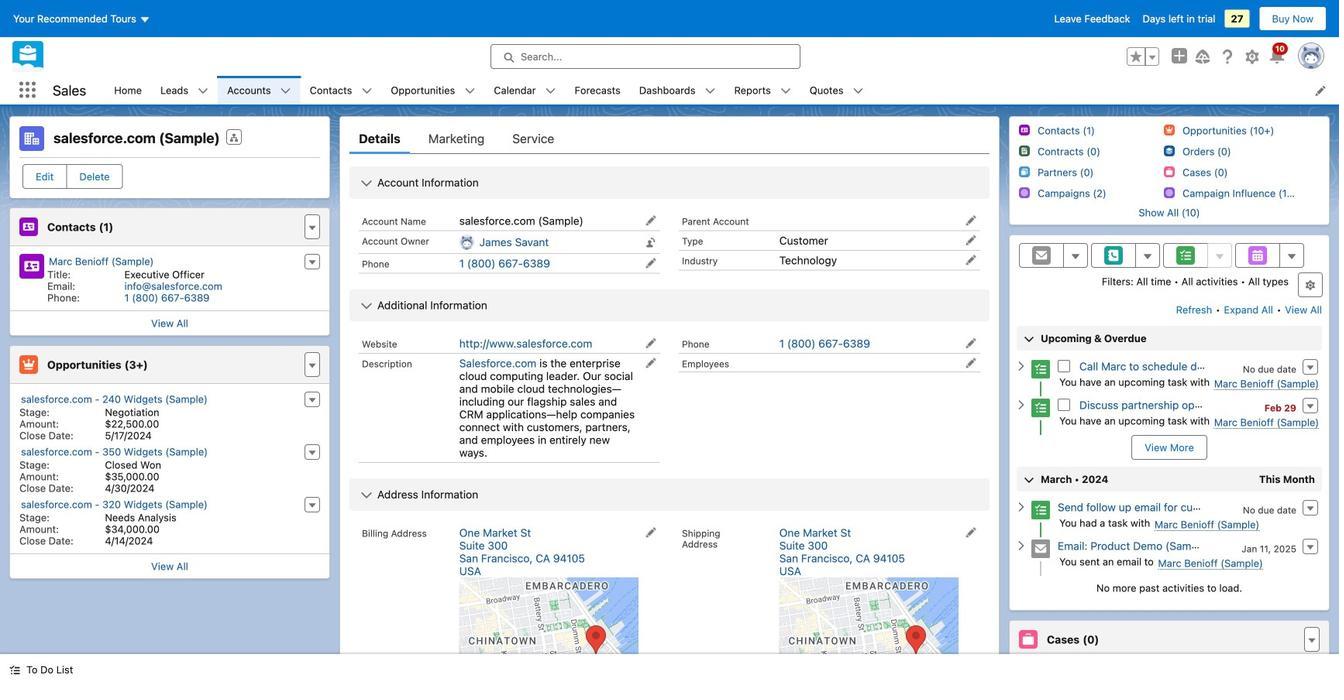 Task type: vqa. For each thing, say whether or not it's contained in the screenshot.
Row Number column header at the top of the page
no



Task type: locate. For each thing, give the bounding box(es) containing it.
click to dial disabled image
[[526, 216, 622, 227], [526, 238, 622, 250], [526, 261, 622, 272]]

list item
[[151, 76, 218, 105], [218, 76, 300, 105], [300, 76, 382, 105], [382, 76, 485, 105], [485, 76, 565, 105], [630, 76, 725, 105], [725, 76, 800, 105], [800, 76, 873, 105]]

cell
[[57, 185, 81, 211]]

phone element
[[520, 185, 948, 211]]

text default image
[[198, 86, 209, 97], [361, 86, 372, 97], [545, 86, 556, 97], [705, 86, 716, 97], [780, 86, 791, 97]]

|accounts|list view element
[[9, 116, 1330, 655]]

0 vertical spatial click to dial disabled image
[[526, 216, 622, 227]]

cell inside recently viewed grid
[[57, 185, 81, 211]]

7 list item from the left
[[725, 76, 800, 105]]

1 vertical spatial click to dial disabled image
[[526, 238, 622, 250]]

2 text default image from the left
[[361, 86, 372, 97]]

1 click to dial disabled image from the top
[[526, 216, 622, 227]]

list
[[105, 76, 1339, 105]]

action element
[[1289, 185, 1329, 211]]

item number element
[[10, 185, 57, 211]]

group
[[1127, 47, 1159, 66]]

2 click to dial disabled image from the top
[[526, 238, 622, 250]]

2 vertical spatial click to dial disabled image
[[526, 261, 622, 272]]

Search this list... search field
[[952, 153, 1138, 178]]

account name element
[[81, 185, 529, 211]]

text default image
[[280, 86, 291, 97], [464, 86, 475, 97], [853, 86, 864, 97], [9, 665, 20, 676]]

4 list item from the left
[[382, 76, 485, 105]]

8 list item from the left
[[800, 76, 873, 105]]

recently viewed grid
[[10, 185, 1329, 278]]

5 list item from the left
[[485, 76, 565, 105]]



Task type: describe. For each thing, give the bounding box(es) containing it.
2 list item from the left
[[218, 76, 300, 105]]

4 text default image from the left
[[705, 86, 716, 97]]

1 list item from the left
[[151, 76, 218, 105]]

3 text default image from the left
[[545, 86, 556, 97]]

item number image
[[10, 185, 57, 210]]

3 list item from the left
[[300, 76, 382, 105]]

account owner alias element
[[938, 185, 1298, 211]]

6 list item from the left
[[630, 76, 725, 105]]

5 text default image from the left
[[780, 86, 791, 97]]

action image
[[1289, 185, 1329, 210]]

3 click to dial disabled image from the top
[[526, 261, 622, 272]]

1 text default image from the left
[[198, 86, 209, 97]]



